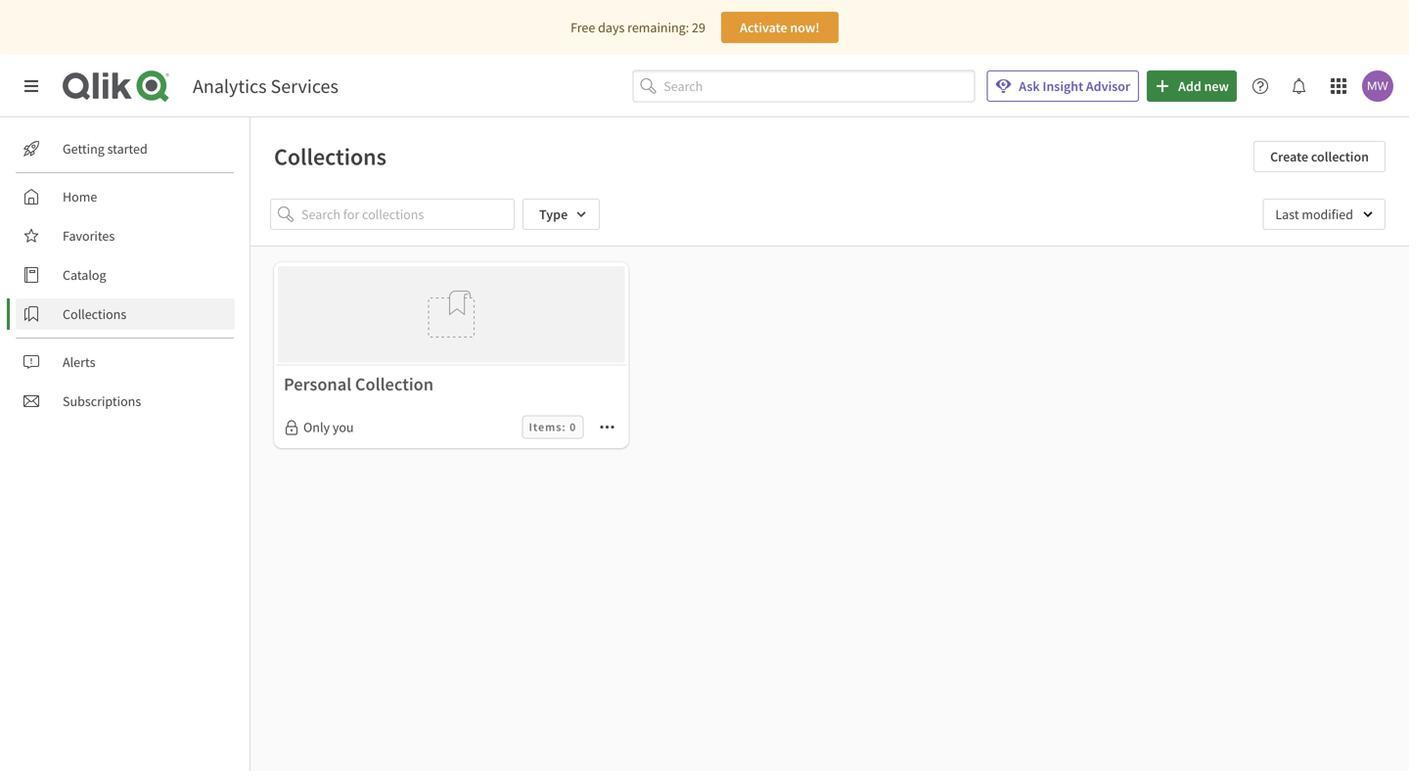 Task type: vqa. For each thing, say whether or not it's contained in the screenshot.
Associations button
no



Task type: locate. For each thing, give the bounding box(es) containing it.
favorites link
[[16, 220, 235, 251]]

collections down "catalog" on the left of page
[[63, 305, 126, 323]]

create collection
[[1270, 148, 1369, 165]]

free
[[571, 19, 595, 36]]

services
[[271, 74, 338, 98]]

add new button
[[1147, 70, 1237, 102]]

collection
[[1311, 148, 1369, 165]]

1 horizontal spatial collections
[[274, 142, 386, 171]]

activate now!
[[740, 19, 820, 36]]

collection
[[355, 373, 434, 395]]

catalog link
[[16, 259, 235, 291]]

items: 0
[[529, 419, 577, 434]]

collections
[[274, 142, 386, 171], [63, 305, 126, 323]]

Search text field
[[664, 70, 975, 102]]

Search for collections text field
[[301, 199, 515, 230]]

getting
[[63, 140, 104, 158]]

0 vertical spatial collections
[[274, 142, 386, 171]]

collections down services
[[274, 142, 386, 171]]

new
[[1204, 77, 1229, 95]]

close sidebar menu image
[[23, 78, 39, 94]]

0
[[570, 419, 577, 434]]

you
[[333, 418, 354, 436]]

Last modified field
[[1263, 199, 1386, 230]]

collections inside navigation pane element
[[63, 305, 126, 323]]

activate now! link
[[721, 12, 839, 43]]

advisor
[[1086, 77, 1130, 95]]

last modified
[[1275, 205, 1353, 223]]

1 vertical spatial collections
[[63, 305, 126, 323]]

modified
[[1302, 205, 1353, 223]]

remaining:
[[627, 19, 689, 36]]

0 horizontal spatial collections
[[63, 305, 126, 323]]



Task type: describe. For each thing, give the bounding box(es) containing it.
favorites
[[63, 227, 115, 245]]

items:
[[529, 419, 566, 434]]

personal
[[284, 373, 351, 395]]

insight
[[1043, 77, 1083, 95]]

home
[[63, 188, 97, 205]]

home link
[[16, 181, 235, 212]]

subscriptions
[[63, 392, 141, 410]]

only you
[[303, 418, 354, 436]]

add new
[[1178, 77, 1229, 95]]

analytics services element
[[193, 74, 338, 98]]

add
[[1178, 77, 1201, 95]]

filters region
[[251, 183, 1409, 246]]

last
[[1275, 205, 1299, 223]]

navigation pane element
[[0, 125, 250, 425]]

days
[[598, 19, 625, 36]]

type button
[[523, 199, 600, 230]]

analytics
[[193, 74, 267, 98]]

create collection button
[[1254, 141, 1386, 172]]

ask
[[1019, 77, 1040, 95]]

activate
[[740, 19, 787, 36]]

alerts
[[63, 353, 95, 371]]

catalog
[[63, 266, 106, 284]]

analytics services
[[193, 74, 338, 98]]

maria williams image
[[1362, 70, 1393, 102]]

getting started
[[63, 140, 148, 158]]

ask insight advisor button
[[987, 70, 1139, 102]]

getting started link
[[16, 133, 235, 164]]

ask insight advisor
[[1019, 77, 1130, 95]]

subscriptions link
[[16, 386, 235, 417]]

started
[[107, 140, 148, 158]]

now!
[[790, 19, 820, 36]]

create
[[1270, 148, 1308, 165]]

personal collection
[[284, 373, 434, 395]]

free days remaining: 29
[[571, 19, 705, 36]]

29
[[692, 19, 705, 36]]

only
[[303, 418, 330, 436]]

type
[[539, 205, 568, 223]]

alerts link
[[16, 346, 235, 378]]

collections link
[[16, 298, 235, 330]]

more actions image
[[599, 419, 615, 435]]

searchbar element
[[632, 70, 975, 102]]



